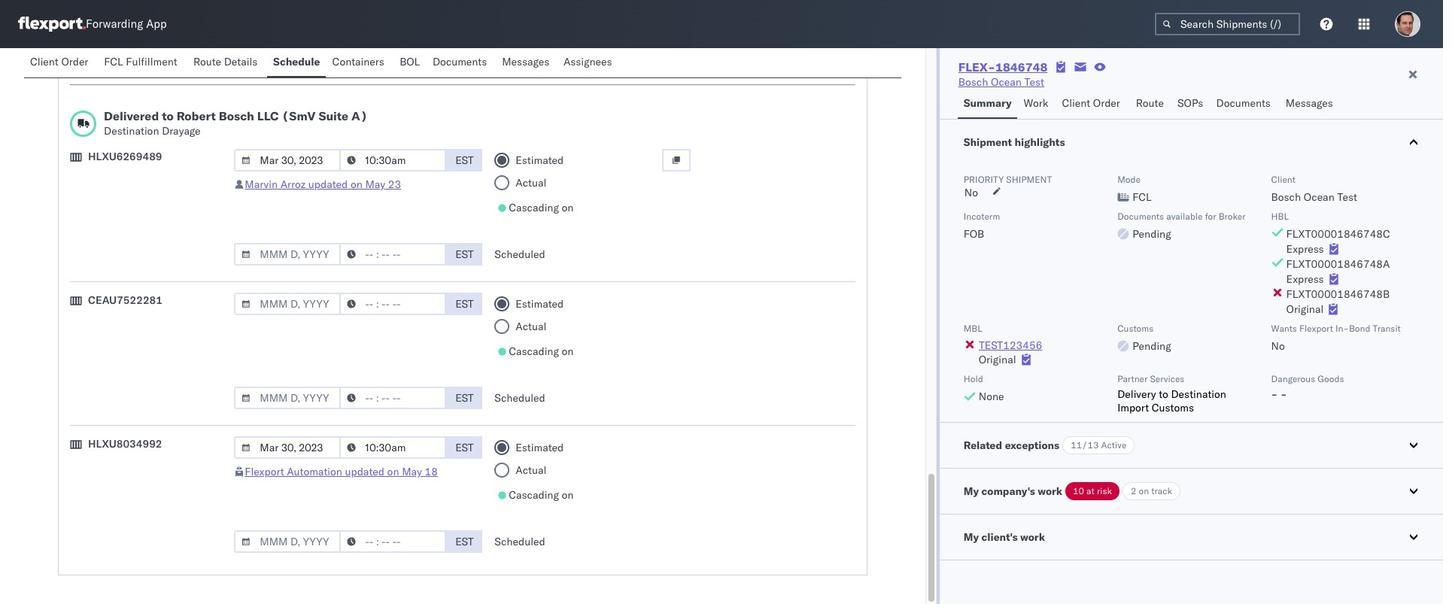 Task type: locate. For each thing, give the bounding box(es) containing it.
route left sops
[[1136, 96, 1164, 110]]

flex-1846748 link
[[958, 59, 1048, 74]]

shipment highlights button
[[940, 120, 1443, 165]]

cascading on for marvin arroz updated on may 23
[[509, 201, 574, 214]]

0 vertical spatial client
[[30, 55, 58, 68]]

scheduled
[[495, 50, 545, 64], [495, 248, 545, 261], [495, 391, 545, 405], [495, 535, 545, 548]]

to inside partner services delivery to destination import customs
[[1159, 387, 1168, 401]]

1 vertical spatial to
[[1159, 387, 1168, 401]]

bol button
[[394, 48, 427, 77]]

1 cascading on from the top
[[509, 201, 574, 214]]

1 vertical spatial route
[[1136, 96, 1164, 110]]

1 vertical spatial flexport
[[245, 465, 284, 479]]

1 vertical spatial client order
[[1062, 96, 1120, 110]]

destination down the services
[[1171, 387, 1226, 401]]

1 vertical spatial cascading on
[[509, 345, 574, 358]]

pending up the services
[[1132, 339, 1171, 353]]

mmm d, yyyy text field up (smv
[[234, 46, 341, 68]]

4 scheduled from the top
[[495, 535, 545, 548]]

2 express from the top
[[1286, 272, 1324, 286]]

0 vertical spatial may
[[365, 178, 385, 191]]

0 vertical spatial client order button
[[24, 48, 98, 77]]

risk
[[1097, 485, 1112, 497]]

1 est from the top
[[455, 153, 474, 167]]

route button
[[1130, 90, 1171, 119]]

2 vertical spatial estimated
[[516, 441, 564, 454]]

1 vertical spatial actual
[[516, 320, 547, 333]]

my inside "my client's work" button
[[964, 530, 979, 544]]

0 horizontal spatial test
[[1024, 75, 1044, 89]]

0 horizontal spatial documents
[[433, 55, 487, 68]]

1 horizontal spatial may
[[402, 465, 422, 479]]

6 -- : -- -- text field from the top
[[340, 530, 446, 553]]

23
[[388, 178, 401, 191]]

3 cascading on from the top
[[509, 488, 574, 502]]

1 vertical spatial updated
[[345, 465, 384, 479]]

bond
[[1349, 323, 1370, 334]]

0 horizontal spatial messages button
[[496, 48, 557, 77]]

2 vertical spatial bosch
[[1271, 190, 1301, 204]]

2 scheduled from the top
[[495, 248, 545, 261]]

1 vertical spatial ocean
[[1304, 190, 1335, 204]]

1 vertical spatial work
[[1020, 530, 1045, 544]]

2 cascading on from the top
[[509, 345, 574, 358]]

0 horizontal spatial bosch
[[219, 108, 254, 123]]

1 horizontal spatial flexport
[[1299, 323, 1333, 334]]

1 horizontal spatial -
[[1280, 387, 1287, 401]]

route details
[[193, 55, 258, 68]]

client order down flexport. "image"
[[30, 55, 88, 68]]

0 horizontal spatial order
[[61, 55, 88, 68]]

2 my from the top
[[964, 530, 979, 544]]

bosch down flex-
[[958, 75, 988, 89]]

fcl fulfillment
[[104, 55, 177, 68]]

1 vertical spatial order
[[1093, 96, 1120, 110]]

0 vertical spatial express
[[1286, 242, 1324, 256]]

customs inside partner services delivery to destination import customs
[[1152, 401, 1194, 415]]

test down '1846748'
[[1024, 75, 1044, 89]]

-- : -- -- text field for third mmm d, yyyy text box from the bottom of the page
[[340, 293, 446, 315]]

fcl down forwarding on the top of page
[[104, 55, 123, 68]]

2 pending from the top
[[1132, 339, 1171, 353]]

work right client's
[[1020, 530, 1045, 544]]

bosch left 'llc'
[[219, 108, 254, 123]]

cascading for flexport automation updated on may 18
[[509, 488, 559, 502]]

0 horizontal spatial no
[[964, 186, 978, 199]]

1 vertical spatial test
[[1337, 190, 1357, 204]]

1 horizontal spatial client
[[1062, 96, 1090, 110]]

fcl inside button
[[104, 55, 123, 68]]

to down the services
[[1159, 387, 1168, 401]]

1 vertical spatial mmm d, yyyy text field
[[234, 243, 341, 266]]

0 vertical spatial ocean
[[991, 75, 1022, 89]]

2 vertical spatial mmm d, yyyy text field
[[234, 436, 341, 459]]

1 horizontal spatial client order button
[[1056, 90, 1130, 119]]

client
[[30, 55, 58, 68], [1062, 96, 1090, 110], [1271, 174, 1296, 185]]

0 vertical spatial my
[[964, 485, 979, 498]]

llc
[[257, 108, 279, 123]]

0 horizontal spatial ocean
[[991, 75, 1022, 89]]

documents button
[[427, 48, 496, 77], [1210, 90, 1280, 119]]

0 vertical spatial pending
[[1132, 227, 1171, 241]]

client order right work button at the top right
[[1062, 96, 1120, 110]]

sops button
[[1171, 90, 1210, 119]]

1 scheduled from the top
[[495, 50, 545, 64]]

test up flxt00001846748c
[[1337, 190, 1357, 204]]

may for 23
[[365, 178, 385, 191]]

fcl
[[104, 55, 123, 68], [1132, 190, 1152, 204]]

0 vertical spatial cascading on
[[509, 201, 574, 214]]

none
[[979, 390, 1004, 403]]

2 horizontal spatial documents
[[1216, 96, 1271, 110]]

original down test123456
[[979, 353, 1016, 366]]

pending
[[1132, 227, 1171, 241], [1132, 339, 1171, 353]]

bosch up hbl
[[1271, 190, 1301, 204]]

1 vertical spatial client order button
[[1056, 90, 1130, 119]]

1 horizontal spatial documents
[[1117, 211, 1164, 222]]

order
[[61, 55, 88, 68], [1093, 96, 1120, 110]]

sops
[[1177, 96, 1203, 110]]

mmm d, yyyy text field for 6th -- : -- -- text box from the bottom of the page
[[234, 46, 341, 68]]

to
[[162, 108, 174, 123], [1159, 387, 1168, 401]]

may
[[365, 178, 385, 191], [402, 465, 422, 479]]

work left 10
[[1038, 485, 1062, 498]]

3 actual from the top
[[516, 463, 547, 477]]

0 vertical spatial documents button
[[427, 48, 496, 77]]

ocean down the flex-1846748 link
[[991, 75, 1022, 89]]

mmm d, yyyy text field up automation
[[234, 436, 341, 459]]

flexport left automation
[[245, 465, 284, 479]]

ocean up flxt00001846748c
[[1304, 190, 1335, 204]]

client order
[[30, 55, 88, 68], [1062, 96, 1120, 110]]

1 horizontal spatial messages
[[1286, 96, 1333, 110]]

MMM D, YYYY text field
[[234, 149, 341, 172], [234, 293, 341, 315], [234, 387, 341, 409], [234, 530, 341, 553]]

my left company's
[[964, 485, 979, 498]]

no down wants
[[1271, 339, 1285, 353]]

2 vertical spatial cascading on
[[509, 488, 574, 502]]

my for my company's work
[[964, 485, 979, 498]]

2 vertical spatial cascading
[[509, 488, 559, 502]]

updated right arroz
[[308, 178, 348, 191]]

est
[[455, 153, 474, 167], [455, 248, 474, 261], [455, 297, 474, 311], [455, 391, 474, 405], [455, 441, 474, 454], [455, 535, 474, 548]]

1 horizontal spatial order
[[1093, 96, 1120, 110]]

my
[[964, 485, 979, 498], [964, 530, 979, 544]]

to up drayage
[[162, 108, 174, 123]]

1 pending from the top
[[1132, 227, 1171, 241]]

mode
[[1117, 174, 1141, 185]]

1 horizontal spatial fcl
[[1132, 190, 1152, 204]]

0 horizontal spatial destination
[[104, 124, 159, 138]]

0 vertical spatial updated
[[308, 178, 348, 191]]

documents button right the bol
[[427, 48, 496, 77]]

forwarding
[[86, 17, 143, 31]]

0 vertical spatial mmm d, yyyy text field
[[234, 46, 341, 68]]

0 vertical spatial documents
[[433, 55, 487, 68]]

on
[[351, 178, 362, 191], [562, 201, 574, 214], [562, 345, 574, 358], [387, 465, 399, 479], [1139, 485, 1149, 497], [562, 488, 574, 502]]

partner
[[1117, 373, 1148, 384]]

2 -- : -- -- text field from the top
[[340, 149, 446, 172]]

10 at risk
[[1073, 485, 1112, 497]]

0 vertical spatial estimated
[[516, 153, 564, 167]]

0 vertical spatial order
[[61, 55, 88, 68]]

test inside the 'bosch ocean test' "link"
[[1024, 75, 1044, 89]]

1 - from the left
[[1271, 387, 1278, 401]]

documents for documents available for broker
[[1117, 211, 1164, 222]]

shipment
[[964, 135, 1012, 149]]

1 vertical spatial documents
[[1216, 96, 1271, 110]]

work
[[1024, 96, 1048, 110]]

original up wants
[[1286, 302, 1324, 316]]

1 vertical spatial fcl
[[1132, 190, 1152, 204]]

may left 23
[[365, 178, 385, 191]]

flexport left in-
[[1299, 323, 1333, 334]]

0 vertical spatial destination
[[104, 124, 159, 138]]

import
[[1117, 401, 1149, 415]]

assignees
[[563, 55, 612, 68]]

express for flxt00001846748a
[[1286, 272, 1324, 286]]

3 estimated from the top
[[516, 441, 564, 454]]

1 horizontal spatial destination
[[1171, 387, 1226, 401]]

client bosch ocean test incoterm fob
[[964, 174, 1357, 241]]

1 my from the top
[[964, 485, 979, 498]]

2 horizontal spatial client
[[1271, 174, 1296, 185]]

pending for customs
[[1132, 339, 1171, 353]]

ocean inside "link"
[[991, 75, 1022, 89]]

0 horizontal spatial client order
[[30, 55, 88, 68]]

route left details
[[193, 55, 221, 68]]

documents down 'mode'
[[1117, 211, 1164, 222]]

-- : -- -- text field
[[340, 46, 446, 68], [340, 149, 446, 172], [340, 293, 446, 315], [340, 387, 446, 409], [340, 436, 446, 459], [340, 530, 446, 553]]

documents
[[433, 55, 487, 68], [1216, 96, 1271, 110], [1117, 211, 1164, 222]]

1 vertical spatial estimated
[[516, 297, 564, 311]]

1 mmm d, yyyy text field from the top
[[234, 46, 341, 68]]

1 horizontal spatial to
[[1159, 387, 1168, 401]]

hold
[[964, 373, 983, 384]]

0 horizontal spatial client order button
[[24, 48, 98, 77]]

1 vertical spatial cascading
[[509, 345, 559, 358]]

0 vertical spatial actual
[[516, 176, 547, 190]]

4 -- : -- -- text field from the top
[[340, 387, 446, 409]]

destination down delivered
[[104, 124, 159, 138]]

scheduled for hlxu8034992
[[495, 535, 545, 548]]

1 actual from the top
[[516, 176, 547, 190]]

scheduled for ceau7522281
[[495, 391, 545, 405]]

pending down documents available for broker
[[1132, 227, 1171, 241]]

cascading on for flexport automation updated on may 18
[[509, 488, 574, 502]]

may left 18
[[402, 465, 422, 479]]

1 horizontal spatial test
[[1337, 190, 1357, 204]]

1846748
[[995, 59, 1048, 74]]

1 express from the top
[[1286, 242, 1324, 256]]

0 vertical spatial no
[[964, 186, 978, 199]]

1 vertical spatial destination
[[1171, 387, 1226, 401]]

1 vertical spatial my
[[964, 530, 979, 544]]

no
[[964, 186, 978, 199], [1271, 339, 1285, 353]]

mbl
[[964, 323, 982, 334]]

1 mmm d, yyyy text field from the top
[[234, 149, 341, 172]]

actual for marvin arroz updated on may 23
[[516, 176, 547, 190]]

0 horizontal spatial may
[[365, 178, 385, 191]]

0 vertical spatial test
[[1024, 75, 1044, 89]]

0 horizontal spatial messages
[[502, 55, 549, 68]]

0 vertical spatial to
[[162, 108, 174, 123]]

1 vertical spatial customs
[[1152, 401, 1194, 415]]

client right work button at the top right
[[1062, 96, 1090, 110]]

client order button down flexport. "image"
[[24, 48, 98, 77]]

bosch
[[958, 75, 988, 89], [219, 108, 254, 123], [1271, 190, 1301, 204]]

mmm d, yyyy text field down arroz
[[234, 243, 341, 266]]

0 vertical spatial messages
[[502, 55, 549, 68]]

3 mmm d, yyyy text field from the top
[[234, 436, 341, 459]]

0 vertical spatial bosch
[[958, 75, 988, 89]]

mmm d, yyyy text field for 5th -- : -- -- text box from the top
[[234, 436, 341, 459]]

documents right bol button
[[433, 55, 487, 68]]

1 cascading from the top
[[509, 201, 559, 214]]

3 cascading from the top
[[509, 488, 559, 502]]

1 horizontal spatial documents button
[[1210, 90, 1280, 119]]

0 horizontal spatial fcl
[[104, 55, 123, 68]]

11/13 active
[[1071, 439, 1127, 451]]

0 vertical spatial client order
[[30, 55, 88, 68]]

MMM D, YYYY text field
[[234, 46, 341, 68], [234, 243, 341, 266], [234, 436, 341, 459]]

updated right automation
[[345, 465, 384, 479]]

1 estimated from the top
[[516, 153, 564, 167]]

0 horizontal spatial to
[[162, 108, 174, 123]]

2 actual from the top
[[516, 320, 547, 333]]

documents button right sops
[[1210, 90, 1280, 119]]

fcl down 'mode'
[[1132, 190, 1152, 204]]

0 vertical spatial work
[[1038, 485, 1062, 498]]

1 vertical spatial pending
[[1132, 339, 1171, 353]]

updated
[[308, 178, 348, 191], [345, 465, 384, 479]]

schedule
[[273, 55, 320, 68]]

robert
[[177, 108, 216, 123]]

pending for documents available for broker
[[1132, 227, 1171, 241]]

1 horizontal spatial ocean
[[1304, 190, 1335, 204]]

client up hbl
[[1271, 174, 1296, 185]]

messages
[[502, 55, 549, 68], [1286, 96, 1333, 110]]

work for my company's work
[[1038, 485, 1062, 498]]

flexport
[[1299, 323, 1333, 334], [245, 465, 284, 479]]

bosch ocean test link
[[958, 74, 1044, 90]]

highlights
[[1015, 135, 1065, 149]]

client order button right work
[[1056, 90, 1130, 119]]

messages button
[[496, 48, 557, 77], [1280, 90, 1341, 119]]

my left client's
[[964, 530, 979, 544]]

0 horizontal spatial route
[[193, 55, 221, 68]]

0 vertical spatial cascading
[[509, 201, 559, 214]]

0 horizontal spatial flexport
[[245, 465, 284, 479]]

0 horizontal spatial -
[[1271, 387, 1278, 401]]

3 -- : -- -- text field from the top
[[340, 293, 446, 315]]

documents right sops button
[[1216, 96, 1271, 110]]

0 vertical spatial original
[[1286, 302, 1324, 316]]

0 vertical spatial fcl
[[104, 55, 123, 68]]

arroz
[[280, 178, 306, 191]]

work inside button
[[1020, 530, 1045, 544]]

no down priority
[[964, 186, 978, 199]]

flexport inside the "wants flexport in-bond transit no"
[[1299, 323, 1333, 334]]

1 vertical spatial bosch
[[219, 108, 254, 123]]

bol
[[400, 55, 420, 68]]

0 vertical spatial flexport
[[1299, 323, 1333, 334]]

order down forwarding app link in the left top of the page
[[61, 55, 88, 68]]

at
[[1086, 485, 1095, 497]]

3 est from the top
[[455, 297, 474, 311]]

2 horizontal spatial bosch
[[1271, 190, 1301, 204]]

order left route button
[[1093, 96, 1120, 110]]

client down flexport. "image"
[[30, 55, 58, 68]]

my client's work button
[[940, 515, 1443, 560]]

0 vertical spatial messages button
[[496, 48, 557, 77]]

1 vertical spatial original
[[979, 353, 1016, 366]]

customs up the partner
[[1117, 323, 1154, 334]]

mmm d, yyyy text field for -- : -- -- text field
[[234, 243, 341, 266]]

0 horizontal spatial client
[[30, 55, 58, 68]]

dangerous
[[1271, 373, 1315, 384]]

customs down the services
[[1152, 401, 1194, 415]]

express up flxt00001846748a
[[1286, 242, 1324, 256]]

client order button
[[24, 48, 98, 77], [1056, 90, 1130, 119]]

1 vertical spatial may
[[402, 465, 422, 479]]

2 mmm d, yyyy text field from the top
[[234, 243, 341, 266]]

scheduled for hlxu6269489
[[495, 248, 545, 261]]

2 vertical spatial documents
[[1117, 211, 1164, 222]]

express up flxt00001846748b
[[1286, 272, 1324, 286]]

work
[[1038, 485, 1062, 498], [1020, 530, 1045, 544]]

0 vertical spatial route
[[193, 55, 221, 68]]

1 vertical spatial messages button
[[1280, 90, 1341, 119]]

3 scheduled from the top
[[495, 391, 545, 405]]



Task type: describe. For each thing, give the bounding box(es) containing it.
destination inside delivered to robert bosch llc (smv suite a) destination drayage
[[104, 124, 159, 138]]

active
[[1101, 439, 1127, 451]]

bosch inside delivered to robert bosch llc (smv suite a) destination drayage
[[219, 108, 254, 123]]

marvin arroz updated on may 23 button
[[245, 178, 401, 191]]

2 cascading from the top
[[509, 345, 559, 358]]

4 est from the top
[[455, 391, 474, 405]]

flxt00001846748a
[[1286, 257, 1390, 271]]

10
[[1073, 485, 1084, 497]]

1 vertical spatial client
[[1062, 96, 1090, 110]]

client's
[[981, 530, 1018, 544]]

fcl for fcl
[[1132, 190, 1152, 204]]

in-
[[1335, 323, 1349, 334]]

messages for right messages button
[[1286, 96, 1333, 110]]

my company's work
[[964, 485, 1062, 498]]

0 vertical spatial customs
[[1117, 323, 1154, 334]]

partner services delivery to destination import customs
[[1117, 373, 1226, 415]]

containers
[[332, 55, 384, 68]]

1 horizontal spatial original
[[1286, 302, 1324, 316]]

work for my client's work
[[1020, 530, 1045, 544]]

suite
[[319, 108, 348, 123]]

wants
[[1271, 323, 1297, 334]]

route for route
[[1136, 96, 1164, 110]]

route for route details
[[193, 55, 221, 68]]

pst
[[455, 50, 474, 64]]

(smv
[[282, 108, 316, 123]]

broker
[[1219, 211, 1246, 222]]

hlxu6269489
[[88, 150, 162, 163]]

test123456
[[979, 339, 1042, 352]]

schedule button
[[267, 48, 326, 77]]

flex-
[[958, 59, 995, 74]]

route details button
[[187, 48, 267, 77]]

client inside client bosch ocean test incoterm fob
[[1271, 174, 1296, 185]]

6 est from the top
[[455, 535, 474, 548]]

hlxu8034992
[[88, 437, 162, 451]]

3 mmm d, yyyy text field from the top
[[234, 387, 341, 409]]

drayage
[[162, 124, 201, 138]]

company's
[[981, 485, 1035, 498]]

for
[[1205, 211, 1216, 222]]

flexport. image
[[18, 17, 86, 32]]

hbl
[[1271, 211, 1289, 222]]

test123456 button
[[979, 339, 1042, 352]]

fulfillment
[[126, 55, 177, 68]]

marvin arroz updated on may 23
[[245, 178, 401, 191]]

18
[[425, 465, 438, 479]]

11/13
[[1071, 439, 1099, 451]]

wants flexport in-bond transit no
[[1271, 323, 1401, 353]]

express for flxt00001846748c
[[1286, 242, 1324, 256]]

work button
[[1018, 90, 1056, 119]]

forwarding app
[[86, 17, 167, 31]]

estimated for marvin arroz updated on may 23
[[516, 153, 564, 167]]

summary button
[[958, 90, 1018, 119]]

1 -- : -- -- text field from the top
[[340, 46, 446, 68]]

flexport automation updated on may 18
[[245, 465, 438, 479]]

2 on track
[[1131, 485, 1172, 497]]

0 horizontal spatial documents button
[[427, 48, 496, 77]]

2 - from the left
[[1280, 387, 1287, 401]]

to inside delivered to robert bosch llc (smv suite a) destination drayage
[[162, 108, 174, 123]]

actual for flexport automation updated on may 18
[[516, 463, 547, 477]]

flxt00001846748b
[[1286, 287, 1390, 301]]

no inside the "wants flexport in-bond transit no"
[[1271, 339, 1285, 353]]

destination inside partner services delivery to destination import customs
[[1171, 387, 1226, 401]]

app
[[146, 17, 167, 31]]

-- : -- -- text field for third mmm d, yyyy text box from the top
[[340, 387, 446, 409]]

1 vertical spatial documents button
[[1210, 90, 1280, 119]]

goods
[[1318, 373, 1344, 384]]

cascading for marvin arroz updated on may 23
[[509, 201, 559, 214]]

-- : -- -- text field for 1st mmm d, yyyy text box from the top of the page
[[340, 149, 446, 172]]

shipment highlights
[[964, 135, 1065, 149]]

2 est from the top
[[455, 248, 474, 261]]

Search Shipments (/) text field
[[1155, 13, 1300, 35]]

my for my client's work
[[964, 530, 979, 544]]

details
[[224, 55, 258, 68]]

assignees button
[[557, 48, 621, 77]]

services
[[1150, 373, 1185, 384]]

documents available for broker
[[1117, 211, 1246, 222]]

forwarding app link
[[18, 17, 167, 32]]

documents for bottom the documents button
[[1216, 96, 1271, 110]]

delivery
[[1117, 387, 1156, 401]]

delivered to robert bosch llc (smv suite a) destination drayage
[[104, 108, 368, 138]]

1 horizontal spatial client order
[[1062, 96, 1120, 110]]

available
[[1166, 211, 1203, 222]]

2 estimated from the top
[[516, 297, 564, 311]]

a)
[[351, 108, 368, 123]]

bosch inside "link"
[[958, 75, 988, 89]]

related
[[964, 439, 1002, 452]]

ceau7522281
[[88, 293, 162, 307]]

flex-1846748
[[958, 59, 1048, 74]]

5 est from the top
[[455, 441, 474, 454]]

fcl for fcl fulfillment
[[104, 55, 123, 68]]

delivered
[[104, 108, 159, 123]]

2
[[1131, 485, 1136, 497]]

my client's work
[[964, 530, 1045, 544]]

messages for the leftmost messages button
[[502, 55, 549, 68]]

related exceptions
[[964, 439, 1059, 452]]

priority shipment
[[964, 174, 1052, 185]]

transit
[[1373, 323, 1401, 334]]

ocean inside client bosch ocean test incoterm fob
[[1304, 190, 1335, 204]]

may for 18
[[402, 465, 422, 479]]

dangerous goods - -
[[1271, 373, 1344, 401]]

bosch ocean test
[[958, 75, 1044, 89]]

fcl fulfillment button
[[98, 48, 187, 77]]

5 -- : -- -- text field from the top
[[340, 436, 446, 459]]

fob
[[964, 227, 984, 241]]

shipment
[[1006, 174, 1052, 185]]

updated for automation
[[345, 465, 384, 479]]

-- : -- -- text field for fourth mmm d, yyyy text box from the top of the page
[[340, 530, 446, 553]]

marvin
[[245, 178, 278, 191]]

1 horizontal spatial messages button
[[1280, 90, 1341, 119]]

bosch inside client bosch ocean test incoterm fob
[[1271, 190, 1301, 204]]

4 mmm d, yyyy text field from the top
[[234, 530, 341, 553]]

flexport automation updated on may 18 button
[[245, 465, 438, 479]]

incoterm
[[964, 211, 1000, 222]]

flxt00001846748c
[[1286, 227, 1390, 241]]

priority
[[964, 174, 1004, 185]]

estimated for flexport automation updated on may 18
[[516, 441, 564, 454]]

updated for arroz
[[308, 178, 348, 191]]

documents for the left the documents button
[[433, 55, 487, 68]]

test inside client bosch ocean test incoterm fob
[[1337, 190, 1357, 204]]

exceptions
[[1005, 439, 1059, 452]]

automation
[[287, 465, 342, 479]]

track
[[1151, 485, 1172, 497]]

2 mmm d, yyyy text field from the top
[[234, 293, 341, 315]]

containers button
[[326, 48, 394, 77]]

-- : -- -- text field
[[340, 243, 446, 266]]



Task type: vqa. For each thing, say whether or not it's contained in the screenshot.
Documents available for Broker
yes



